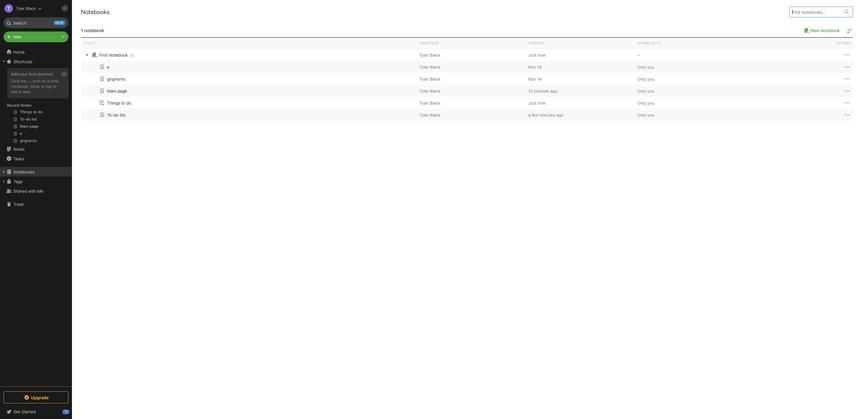 Task type: vqa. For each thing, say whether or not it's contained in the screenshot.
the middle widgets
no



Task type: describe. For each thing, give the bounding box(es) containing it.
nov for e
[[528, 64, 536, 69]]

arrow image
[[83, 51, 91, 58]]

shortcuts
[[13, 59, 32, 64]]

e button
[[98, 63, 109, 70]]

tyler inside field
[[16, 6, 25, 11]]

e
[[107, 64, 109, 69]]

black for to-do list
[[430, 112, 441, 117]]

actions
[[836, 41, 851, 45]]

only you for do
[[637, 112, 654, 117]]

things to do
[[107, 100, 131, 105]]

nov for gngnsrns
[[528, 76, 536, 81]]

tree containing home
[[0, 47, 72, 386]]

black for main page
[[430, 88, 441, 93]]

main page button
[[98, 87, 127, 94]]

sort options image
[[846, 27, 853, 34]]

more actions image for main page
[[844, 87, 851, 95]]

your
[[19, 72, 28, 76]]

minutes inside main page row
[[534, 88, 549, 93]]

notebooks link
[[0, 167, 72, 177]]

it
[[19, 89, 21, 94]]

upgrade button
[[4, 392, 68, 404]]

a inside icon on a note, notebook, stack or tag to add it here.
[[47, 79, 49, 83]]

nov 14 for e
[[528, 64, 542, 69]]

to-
[[107, 112, 114, 117]]

ago inside main page row
[[550, 88, 558, 93]]

more actions field for gngnsrns
[[844, 75, 851, 83]]

new button
[[4, 31, 68, 42]]

black inside first notebook row
[[430, 52, 441, 57]]

click to collapse image
[[70, 408, 74, 415]]

nov 14 for gngnsrns
[[528, 76, 542, 81]]

new for new
[[13, 34, 22, 39]]

Account field
[[0, 2, 42, 14]]

trash
[[13, 202, 24, 207]]

more actions field for things to do
[[844, 99, 851, 107]]

note,
[[50, 79, 60, 83]]

icon on a note, notebook, stack or tag to add it here.
[[11, 79, 60, 94]]

by
[[435, 41, 440, 45]]

page
[[117, 88, 127, 93]]

only you inside the e row
[[637, 64, 654, 69]]

only for page
[[637, 88, 646, 93]]

click the ...
[[11, 79, 32, 83]]

tasks button
[[0, 154, 72, 163]]

you for page
[[647, 88, 654, 93]]

new
[[55, 21, 64, 25]]

row group inside notebooks element
[[81, 49, 853, 121]]

created
[[419, 41, 434, 45]]

Sort field
[[846, 27, 853, 34]]

shared
[[13, 188, 27, 194]]

...
[[28, 79, 32, 83]]

title
[[83, 41, 92, 45]]

updated
[[528, 41, 544, 45]]

few
[[532, 112, 539, 117]]

now for –
[[538, 52, 546, 57]]

first
[[99, 52, 108, 57]]

black for gngnsrns
[[430, 76, 441, 81]]

you for to
[[647, 100, 654, 105]]

to-do list
[[107, 112, 125, 117]]

tyler for gngnsrns
[[419, 76, 429, 81]]

more actions field for main page
[[844, 87, 851, 95]]

tasks
[[13, 156, 24, 161]]

new notebook button
[[802, 27, 840, 34]]

home
[[13, 49, 25, 54]]

0 vertical spatial notes
[[21, 103, 31, 108]]

a few minutes ago
[[528, 112, 564, 117]]

only you for page
[[637, 88, 654, 93]]

5
[[131, 52, 133, 57]]

title button
[[81, 38, 417, 49]]

trash link
[[0, 199, 72, 209]]

)
[[133, 52, 135, 57]]

to-do list 5 element
[[107, 112, 125, 117]]

get
[[13, 409, 20, 414]]

to-do list button
[[98, 111, 125, 118]]

here.
[[22, 89, 31, 94]]

a inside to-do list row
[[528, 112, 531, 117]]

notebook
[[84, 28, 104, 33]]

list
[[120, 112, 125, 117]]

more actions image for things to do
[[844, 99, 851, 107]]

just now for only you
[[528, 100, 546, 105]]

shortcuts button
[[0, 57, 72, 66]]

icon
[[33, 79, 40, 83]]

the
[[21, 79, 27, 83]]

notebooks element
[[72, 0, 862, 419]]

things
[[107, 100, 120, 105]]

1 vertical spatial notes
[[13, 147, 25, 152]]

12
[[528, 88, 533, 93]]

gngnsrns
[[107, 76, 125, 81]]

things to do 4 element
[[107, 100, 131, 105]]

updated button
[[526, 38, 635, 49]]

tyler black for things to do
[[419, 100, 441, 105]]

only inside gngnsrns row
[[637, 76, 646, 81]]

or
[[41, 84, 45, 89]]

things to do button
[[98, 99, 131, 106]]

tags button
[[0, 177, 72, 186]]

expand tags image
[[1, 179, 6, 184]]

1 horizontal spatial notebooks
[[81, 8, 110, 15]]

7
[[65, 410, 67, 414]]

black for e
[[430, 64, 441, 69]]

14 for e
[[537, 64, 542, 69]]

do inside button
[[114, 112, 119, 117]]

tags
[[13, 179, 23, 184]]

you inside gngnsrns row
[[647, 76, 654, 81]]

on
[[42, 79, 46, 83]]

only for do
[[637, 112, 646, 117]]

recent
[[7, 103, 20, 108]]



Task type: locate. For each thing, give the bounding box(es) containing it.
notebook for first
[[109, 52, 128, 57]]

4 you from the top
[[647, 100, 654, 105]]

gngnsrns 2 element
[[107, 76, 125, 81]]

just
[[528, 52, 537, 57], [528, 100, 537, 105]]

notebook up actions
[[821, 28, 840, 33]]

1 horizontal spatial new
[[811, 28, 820, 33]]

black inside to-do list row
[[430, 112, 441, 117]]

notes
[[21, 103, 31, 108], [13, 147, 25, 152]]

5 only you from the top
[[637, 112, 654, 117]]

only for to
[[637, 100, 646, 105]]

3 more actions image from the top
[[844, 99, 851, 107]]

more actions field for to-do list
[[844, 111, 851, 119]]

you inside the e row
[[647, 64, 654, 69]]

tyler inside main page row
[[419, 88, 429, 93]]

3 you from the top
[[647, 88, 654, 93]]

black inside the e row
[[430, 64, 441, 69]]

row group containing first notebook
[[81, 49, 853, 121]]

1 more actions image from the top
[[844, 63, 851, 71]]

only you for to
[[637, 100, 654, 105]]

1 vertical spatial more actions image
[[844, 75, 851, 83]]

only inside to-do list row
[[637, 112, 646, 117]]

1 vertical spatial a
[[528, 112, 531, 117]]

notebook left (
[[109, 52, 128, 57]]

only you inside main page row
[[637, 88, 654, 93]]

minutes right few
[[540, 112, 555, 117]]

more actions image inside things to do "row"
[[844, 99, 851, 107]]

black
[[26, 6, 36, 11], [430, 52, 441, 57], [430, 64, 441, 69], [430, 76, 441, 81], [430, 88, 441, 93], [430, 100, 441, 105], [430, 112, 441, 117]]

1 horizontal spatial a
[[528, 112, 531, 117]]

0 horizontal spatial new
[[13, 34, 22, 39]]

2 more actions field from the top
[[844, 63, 851, 71]]

1 vertical spatial nov
[[528, 76, 536, 81]]

0 vertical spatial nov
[[528, 64, 536, 69]]

more actions image for e
[[844, 63, 851, 71]]

new for new notebook
[[811, 28, 820, 33]]

you inside main page row
[[647, 88, 654, 93]]

you inside to-do list row
[[647, 112, 654, 117]]

1 vertical spatial new
[[13, 34, 22, 39]]

tyler black for gngnsrns
[[419, 76, 441, 81]]

0 vertical spatial notebook
[[821, 28, 840, 33]]

more actions image inside to-do list row
[[844, 111, 851, 119]]

more actions image inside the e row
[[844, 63, 851, 71]]

e row
[[81, 61, 853, 73]]

4 more actions field from the top
[[844, 87, 851, 95]]

add
[[11, 89, 18, 94]]

1 vertical spatial more actions image
[[844, 87, 851, 95]]

just for only you
[[528, 100, 537, 105]]

do
[[126, 100, 131, 105], [114, 112, 119, 117]]

0 vertical spatial 14
[[537, 64, 542, 69]]

just now for –
[[528, 52, 546, 57]]

notebook
[[821, 28, 840, 33], [109, 52, 128, 57]]

new search field
[[8, 17, 65, 28]]

to-do list row
[[81, 109, 853, 121]]

1 vertical spatial just
[[528, 100, 537, 105]]

just now up few
[[528, 100, 546, 105]]

14 inside the e row
[[537, 64, 542, 69]]

6 more actions field from the top
[[844, 111, 851, 119]]

1 nov 14 from the top
[[528, 64, 542, 69]]

1 just now from the top
[[528, 52, 546, 57]]

12 minutes ago
[[528, 88, 558, 93]]

0 vertical spatial notebooks
[[81, 8, 110, 15]]

only you
[[637, 64, 654, 69], [637, 76, 654, 81], [637, 88, 654, 93], [637, 100, 654, 105], [637, 112, 654, 117]]

tyler inside gngnsrns row
[[419, 76, 429, 81]]

1 vertical spatial do
[[114, 112, 119, 117]]

0 vertical spatial just now
[[528, 52, 546, 57]]

notebook inside new notebook button
[[821, 28, 840, 33]]

2 more actions image from the top
[[844, 75, 851, 83]]

more actions field for e
[[844, 63, 851, 71]]

1 vertical spatial ago
[[556, 112, 564, 117]]

more actions image
[[844, 51, 851, 59], [844, 87, 851, 95], [844, 99, 851, 107]]

tyler black inside first notebook row
[[419, 52, 441, 57]]

shared
[[637, 41, 651, 45]]

tyler inside to-do list row
[[419, 112, 429, 117]]

you for do
[[647, 112, 654, 117]]

upgrade
[[31, 395, 49, 400]]

do inside 'button'
[[126, 100, 131, 105]]

–
[[637, 52, 640, 57]]

2 just from the top
[[528, 100, 537, 105]]

stack
[[30, 84, 40, 89]]

first
[[29, 72, 36, 76]]

1 horizontal spatial notebook
[[821, 28, 840, 33]]

1 horizontal spatial to
[[121, 100, 125, 105]]

14
[[537, 64, 542, 69], [537, 76, 542, 81]]

tyler black inside main page row
[[419, 88, 441, 93]]

2 vertical spatial more actions image
[[844, 111, 851, 119]]

minutes right the 12
[[534, 88, 549, 93]]

tyler black inside to-do list row
[[419, 112, 441, 117]]

0 vertical spatial now
[[538, 52, 546, 57]]

5 you from the top
[[647, 112, 654, 117]]

more actions field inside things to do "row"
[[844, 99, 851, 107]]

notebooks up notebook
[[81, 8, 110, 15]]

shortcut
[[37, 72, 53, 76]]

1 more actions image from the top
[[844, 51, 851, 59]]

just now inside things to do "row"
[[528, 100, 546, 105]]

nov
[[528, 64, 536, 69], [528, 76, 536, 81]]

now down "12 minutes ago"
[[538, 100, 546, 105]]

just now inside first notebook row
[[528, 52, 546, 57]]

main
[[107, 88, 116, 93]]

1 more actions field from the top
[[844, 51, 851, 59]]

tyler
[[16, 6, 25, 11], [419, 52, 429, 57], [419, 64, 429, 69], [419, 76, 429, 81], [419, 88, 429, 93], [419, 100, 429, 105], [419, 112, 429, 117]]

tyler black inside things to do "row"
[[419, 100, 441, 105]]

settings image
[[61, 5, 68, 12]]

2 only you from the top
[[637, 76, 654, 81]]

tyler for e
[[419, 64, 429, 69]]

1
[[81, 28, 83, 33]]

0 horizontal spatial notebook
[[109, 52, 128, 57]]

tyler black inside field
[[16, 6, 36, 11]]

to inside things to do 'button'
[[121, 100, 125, 105]]

just now down updated
[[528, 52, 546, 57]]

0 horizontal spatial a
[[47, 79, 49, 83]]

black inside gngnsrns row
[[430, 76, 441, 81]]

14 inside gngnsrns row
[[537, 76, 542, 81]]

tyler inside things to do "row"
[[419, 100, 429, 105]]

tyler black for to-do list
[[419, 112, 441, 117]]

just inside first notebook row
[[528, 52, 537, 57]]

group inside tree
[[0, 66, 72, 147]]

new inside button
[[811, 28, 820, 33]]

more actions field inside to-do list row
[[844, 111, 851, 119]]

black inside field
[[26, 6, 36, 11]]

1 only you from the top
[[637, 64, 654, 69]]

just down the 12
[[528, 100, 537, 105]]

add your first shortcut
[[11, 72, 53, 76]]

to
[[53, 84, 56, 89], [121, 100, 125, 105]]

5 more actions field from the top
[[844, 99, 851, 107]]

just inside things to do "row"
[[528, 100, 537, 105]]

only inside main page row
[[637, 88, 646, 93]]

first notebook row
[[81, 49, 853, 61]]

with
[[652, 41, 661, 45]]

notebooks up tags
[[13, 169, 35, 174]]

expand notebooks image
[[1, 169, 6, 174]]

e 1 element
[[107, 64, 109, 69]]

created by
[[419, 41, 440, 45]]

now inside first notebook row
[[538, 52, 546, 57]]

new notebook
[[811, 28, 840, 33]]

0 vertical spatial new
[[811, 28, 820, 33]]

now
[[538, 52, 546, 57], [538, 100, 546, 105]]

3 only you from the top
[[637, 88, 654, 93]]

notes up tasks
[[13, 147, 25, 152]]

notebook inside first notebook row
[[109, 52, 128, 57]]

group
[[0, 66, 72, 147]]

0 horizontal spatial notebooks
[[13, 169, 35, 174]]

more actions image for gngnsrns
[[844, 75, 851, 83]]

to down note,
[[53, 84, 56, 89]]

shared with me
[[13, 188, 43, 194]]

ago
[[550, 88, 558, 93], [556, 112, 564, 117]]

more actions field inside gngnsrns row
[[844, 75, 851, 83]]

only you inside to-do list row
[[637, 112, 654, 117]]

3 more actions image from the top
[[844, 111, 851, 119]]

new
[[811, 28, 820, 33], [13, 34, 22, 39]]

2 only from the top
[[637, 76, 646, 81]]

notes link
[[0, 144, 72, 154]]

1 vertical spatial to
[[121, 100, 125, 105]]

do down page
[[126, 100, 131, 105]]

1 only from the top
[[637, 64, 646, 69]]

3 more actions field from the top
[[844, 75, 851, 83]]

1 horizontal spatial do
[[126, 100, 131, 105]]

things to do row
[[81, 97, 853, 109]]

you
[[647, 64, 654, 69], [647, 76, 654, 81], [647, 88, 654, 93], [647, 100, 654, 105], [647, 112, 654, 117]]

tyler inside first notebook row
[[419, 52, 429, 57]]

0 vertical spatial more actions image
[[844, 63, 851, 71]]

main page 3 element
[[107, 88, 127, 93]]

you inside things to do "row"
[[647, 100, 654, 105]]

0 vertical spatial just
[[528, 52, 537, 57]]

more actions image
[[844, 63, 851, 71], [844, 75, 851, 83], [844, 111, 851, 119]]

ago inside to-do list row
[[556, 112, 564, 117]]

more actions image for to-do list
[[844, 111, 851, 119]]

1 vertical spatial just now
[[528, 100, 546, 105]]

to inside icon on a note, notebook, stack or tag to add it here.
[[53, 84, 56, 89]]

group containing add your first shortcut
[[0, 66, 72, 147]]

tree
[[0, 47, 72, 386]]

1 14 from the top
[[537, 64, 542, 69]]

0 vertical spatial a
[[47, 79, 49, 83]]

0 vertical spatial ago
[[550, 88, 558, 93]]

ago right the 12
[[550, 88, 558, 93]]

notebook,
[[11, 84, 29, 89]]

more actions field inside the e row
[[844, 63, 851, 71]]

new inside popup button
[[13, 34, 22, 39]]

tyler black for e
[[419, 64, 441, 69]]

gngnsrns row
[[81, 73, 853, 85]]

ago right few
[[556, 112, 564, 117]]

to right things
[[121, 100, 125, 105]]

only inside the e row
[[637, 64, 646, 69]]

get started
[[13, 409, 36, 414]]

0 vertical spatial to
[[53, 84, 56, 89]]

2 now from the top
[[538, 100, 546, 105]]

only inside things to do "row"
[[637, 100, 646, 105]]

tyler for main page
[[419, 88, 429, 93]]

click
[[11, 79, 20, 83]]

do left list
[[114, 112, 119, 117]]

1 vertical spatial now
[[538, 100, 546, 105]]

shared with button
[[635, 38, 744, 49]]

tyler inside the e row
[[419, 64, 429, 69]]

Help and Learning task checklist field
[[0, 407, 72, 417]]

0 horizontal spatial do
[[114, 112, 119, 117]]

1 vertical spatial 14
[[537, 76, 542, 81]]

more actions field inside first notebook row
[[844, 51, 851, 59]]

nov 14 inside gngnsrns row
[[528, 76, 542, 81]]

nov 14
[[528, 64, 542, 69], [528, 76, 542, 81]]

tyler black for main page
[[419, 88, 441, 93]]

now down updated
[[538, 52, 546, 57]]

black for things to do
[[430, 100, 441, 105]]

home link
[[0, 47, 72, 57]]

new up home
[[13, 34, 22, 39]]

started
[[22, 409, 36, 414]]

1 nov from the top
[[528, 64, 536, 69]]

shared with
[[637, 41, 661, 45]]

1 vertical spatial notebook
[[109, 52, 128, 57]]

tyler black inside gngnsrns row
[[419, 76, 441, 81]]

0 vertical spatial do
[[126, 100, 131, 105]]

nov 14 inside the e row
[[528, 64, 542, 69]]

nov 14 down updated
[[528, 64, 542, 69]]

main page row
[[81, 85, 853, 97]]

now for only you
[[538, 100, 546, 105]]

gngnsrns button
[[98, 75, 125, 82]]

3 only from the top
[[637, 88, 646, 93]]

1 vertical spatial minutes
[[540, 112, 555, 117]]

row group
[[81, 49, 853, 121]]

0 vertical spatial nov 14
[[528, 64, 542, 69]]

now inside things to do "row"
[[538, 100, 546, 105]]

Find Notebooks… text field
[[790, 7, 841, 17]]

(
[[129, 52, 131, 57]]

more actions field inside main page row
[[844, 87, 851, 95]]

new down find notebooks… text box
[[811, 28, 820, 33]]

add
[[11, 72, 18, 76]]

2 vertical spatial more actions image
[[844, 99, 851, 107]]

1 vertical spatial nov 14
[[528, 76, 542, 81]]

shared with me link
[[0, 186, 72, 196]]

just now
[[528, 52, 546, 57], [528, 100, 546, 105]]

a right on
[[47, 79, 49, 83]]

2 nov 14 from the top
[[528, 76, 542, 81]]

nov inside the e row
[[528, 64, 536, 69]]

more actions image inside main page row
[[844, 87, 851, 95]]

14 up "12 minutes ago"
[[537, 76, 542, 81]]

actions button
[[744, 38, 853, 49]]

a
[[47, 79, 49, 83], [528, 112, 531, 117]]

only you inside gngnsrns row
[[637, 76, 654, 81]]

more actions image inside gngnsrns row
[[844, 75, 851, 83]]

just for –
[[528, 52, 537, 57]]

tyler for things to do
[[419, 100, 429, 105]]

tyler black inside the e row
[[419, 64, 441, 69]]

1 notebook
[[81, 28, 104, 33]]

black inside things to do "row"
[[430, 100, 441, 105]]

More actions field
[[844, 51, 851, 59], [844, 63, 851, 71], [844, 75, 851, 83], [844, 87, 851, 95], [844, 99, 851, 107], [844, 111, 851, 119]]

2 nov from the top
[[528, 76, 536, 81]]

just down updated
[[528, 52, 537, 57]]

4 only you from the top
[[637, 100, 654, 105]]

notes right recent
[[21, 103, 31, 108]]

notebook for new
[[821, 28, 840, 33]]

1 you from the top
[[647, 64, 654, 69]]

0 vertical spatial minutes
[[534, 88, 549, 93]]

minutes inside to-do list row
[[540, 112, 555, 117]]

0 horizontal spatial to
[[53, 84, 56, 89]]

created by button
[[417, 38, 526, 49]]

2 you from the top
[[647, 76, 654, 81]]

14 down updated
[[537, 64, 542, 69]]

nov 14 up the 12
[[528, 76, 542, 81]]

Search text field
[[8, 17, 64, 28]]

nov inside gngnsrns row
[[528, 76, 536, 81]]

a left few
[[528, 112, 531, 117]]

2 more actions image from the top
[[844, 87, 851, 95]]

only you inside things to do "row"
[[637, 100, 654, 105]]

recent notes
[[7, 103, 31, 108]]

with
[[28, 188, 36, 194]]

2 just now from the top
[[528, 100, 546, 105]]

black inside main page row
[[430, 88, 441, 93]]

tyler black
[[16, 6, 36, 11], [419, 52, 441, 57], [419, 64, 441, 69], [419, 76, 441, 81], [419, 88, 441, 93], [419, 100, 441, 105], [419, 112, 441, 117]]

tyler for to-do list
[[419, 112, 429, 117]]

2 14 from the top
[[537, 76, 542, 81]]

me
[[37, 188, 43, 194]]

first notebook ( 5 )
[[99, 52, 135, 57]]

5 only from the top
[[637, 112, 646, 117]]

1 vertical spatial notebooks
[[13, 169, 35, 174]]

4 only from the top
[[637, 100, 646, 105]]

main page
[[107, 88, 127, 93]]

only
[[637, 64, 646, 69], [637, 76, 646, 81], [637, 88, 646, 93], [637, 100, 646, 105], [637, 112, 646, 117]]

0 vertical spatial more actions image
[[844, 51, 851, 59]]

14 for gngnsrns
[[537, 76, 542, 81]]

tag
[[46, 84, 52, 89]]

1 now from the top
[[538, 52, 546, 57]]

1 just from the top
[[528, 52, 537, 57]]



